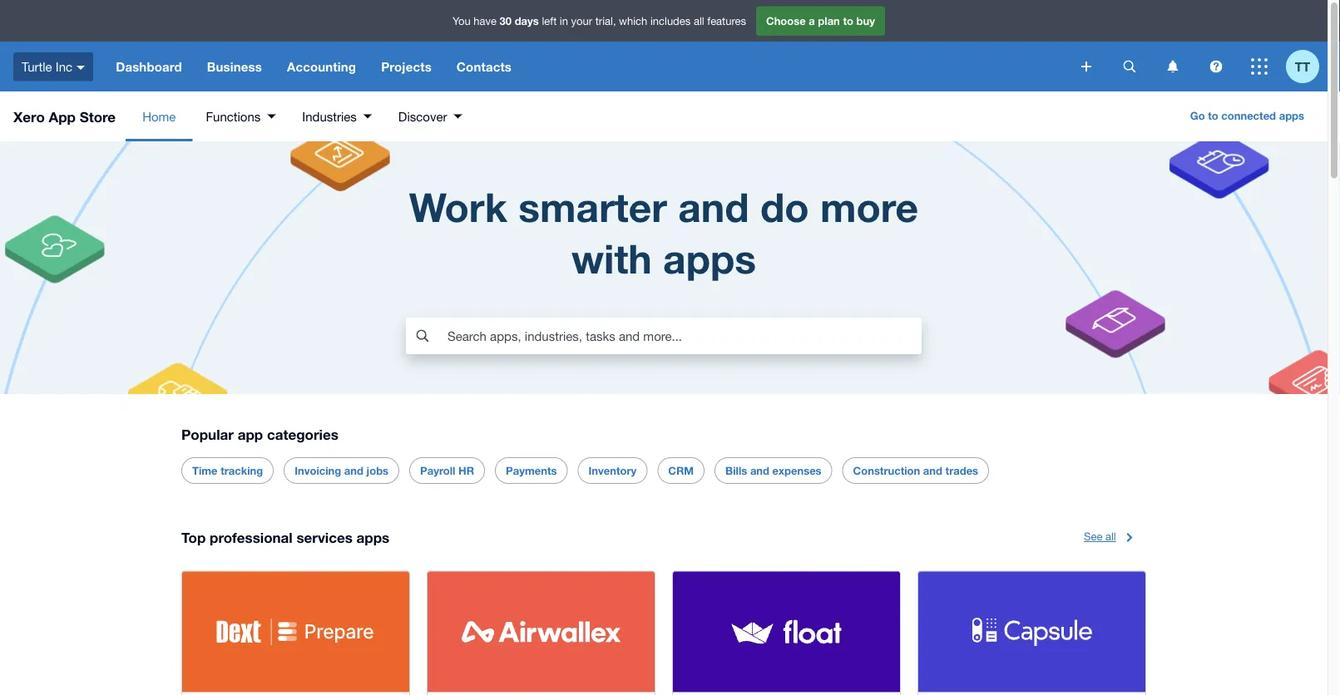 Task type: locate. For each thing, give the bounding box(es) containing it.
construction
[[853, 465, 921, 477]]

capsule crm app logo image
[[972, 618, 1092, 647]]

hr
[[459, 465, 474, 477]]

days
[[515, 14, 539, 27]]

and left trades
[[924, 465, 943, 477]]

accounting
[[287, 59, 356, 74]]

home
[[142, 109, 176, 124]]

and
[[678, 183, 749, 231], [344, 465, 364, 477], [750, 465, 770, 477], [924, 465, 943, 477]]

0 vertical spatial apps
[[1280, 109, 1305, 122]]

0 vertical spatial all
[[694, 14, 705, 27]]

categories
[[267, 426, 339, 443]]

Work smarter and do more with apps search field
[[0, 141, 1328, 394]]

apps up search apps, industries, tasks and more... field
[[663, 235, 756, 283]]

invoicing
[[295, 465, 341, 477]]

1 vertical spatial all
[[1106, 530, 1117, 543]]

and for invoicing and jobs
[[344, 465, 364, 477]]

time
[[192, 465, 218, 477]]

and for bills and expenses
[[750, 465, 770, 477]]

professional
[[210, 530, 293, 546]]

choose
[[766, 14, 806, 27]]

banner
[[0, 0, 1328, 92]]

apps right connected
[[1280, 109, 1305, 122]]

2 horizontal spatial apps
[[1280, 109, 1305, 122]]

and for construction and trades
[[924, 465, 943, 477]]

0 horizontal spatial all
[[694, 14, 705, 27]]

payroll hr button
[[420, 459, 474, 484]]

all left features
[[694, 14, 705, 27]]

store
[[80, 108, 116, 125]]

tt button
[[1286, 42, 1328, 92]]

app
[[238, 426, 263, 443]]

which
[[619, 14, 648, 27]]

all inside banner
[[694, 14, 705, 27]]

menu
[[126, 92, 476, 141]]

crm button
[[668, 459, 694, 484]]

0 horizontal spatial to
[[843, 14, 854, 27]]

dashboard link
[[103, 42, 195, 92]]

work
[[409, 183, 508, 231]]

and right bills
[[750, 465, 770, 477]]

left
[[542, 14, 557, 27]]

to
[[843, 14, 854, 27], [1208, 109, 1219, 122]]

all
[[694, 14, 705, 27], [1106, 530, 1117, 543]]

your
[[571, 14, 593, 27]]

construction and trades
[[853, 465, 979, 477]]

discover button
[[385, 92, 476, 141]]

xero
[[13, 108, 45, 125]]

airwallex app logo image
[[462, 621, 621, 643]]

0 horizontal spatial apps
[[357, 530, 390, 546]]

inventory button
[[589, 459, 637, 484]]

projects
[[381, 59, 432, 74]]

2 vertical spatial apps
[[357, 530, 390, 546]]

and left jobs
[[344, 465, 364, 477]]

0 vertical spatial to
[[843, 14, 854, 27]]

functions
[[206, 109, 261, 124]]

with
[[572, 235, 652, 283]]

top
[[181, 530, 206, 546]]

time tracking
[[192, 465, 263, 477]]

1 horizontal spatial apps
[[663, 235, 756, 283]]

to inside banner
[[843, 14, 854, 27]]

home button
[[126, 92, 193, 141]]

and left do in the top right of the page
[[678, 183, 749, 231]]

go
[[1191, 109, 1205, 122]]

apps
[[1280, 109, 1305, 122], [663, 235, 756, 283], [357, 530, 390, 546]]

dext prepare logo image
[[216, 619, 375, 646]]

industries
[[302, 109, 357, 124]]

popular
[[181, 426, 234, 443]]

float cashflow forecasting app logo image
[[729, 618, 844, 647]]

bills and expenses button
[[726, 459, 822, 484]]

bills
[[726, 465, 747, 477]]

to left buy
[[843, 14, 854, 27]]

apps right services
[[357, 530, 390, 546]]

turtle
[[22, 59, 52, 74]]

30
[[500, 14, 512, 27]]

business
[[207, 59, 262, 74]]

1 horizontal spatial to
[[1208, 109, 1219, 122]]

to right go
[[1208, 109, 1219, 122]]

navigation
[[103, 42, 1070, 92]]

industries button
[[289, 92, 385, 141]]

svg image
[[1252, 58, 1268, 75], [1124, 60, 1136, 73], [1168, 60, 1179, 73], [1210, 60, 1223, 73], [77, 66, 85, 70]]

features
[[708, 14, 746, 27]]

all right see
[[1106, 530, 1117, 543]]

dashboard
[[116, 59, 182, 74]]

payroll
[[420, 465, 456, 477]]

1 vertical spatial apps
[[663, 235, 756, 283]]

projects button
[[369, 42, 444, 92]]

you
[[453, 14, 471, 27]]



Task type: vqa. For each thing, say whether or not it's contained in the screenshot.
categories
yes



Task type: describe. For each thing, give the bounding box(es) containing it.
trial,
[[596, 14, 616, 27]]

tracking
[[221, 465, 263, 477]]

banner containing dashboard
[[0, 0, 1328, 92]]

svg image
[[1082, 62, 1092, 72]]

menu containing home
[[126, 92, 476, 141]]

do
[[761, 183, 809, 231]]

more
[[820, 183, 919, 231]]

choose a plan to buy
[[766, 14, 875, 27]]

popular app categories
[[181, 426, 339, 443]]

services
[[297, 530, 353, 546]]

includes
[[651, 14, 691, 27]]

discover
[[398, 109, 447, 124]]

trades
[[946, 465, 979, 477]]

svg image inside turtle inc popup button
[[77, 66, 85, 70]]

inventory
[[589, 465, 637, 477]]

payments
[[506, 465, 557, 477]]

accounting button
[[275, 42, 369, 92]]

work smarter and do more with apps
[[409, 183, 919, 283]]

construction and trades button
[[853, 459, 979, 484]]

in
[[560, 14, 568, 27]]

inc
[[56, 59, 72, 74]]

a
[[809, 14, 815, 27]]

and inside work smarter and do more with apps
[[678, 183, 749, 231]]

contacts button
[[444, 42, 524, 92]]

jobs
[[367, 465, 389, 477]]

payroll hr
[[420, 465, 474, 477]]

time tracking button
[[192, 459, 263, 484]]

1 vertical spatial to
[[1208, 109, 1219, 122]]

invoicing and jobs button
[[295, 459, 389, 484]]

business button
[[195, 42, 275, 92]]

turtle inc button
[[0, 42, 103, 92]]

apps inside work smarter and do more with apps
[[663, 235, 756, 283]]

buy
[[857, 14, 875, 27]]

connected
[[1222, 109, 1277, 122]]

apps for go to connected apps
[[1280, 109, 1305, 122]]

Search apps, industries, tasks and more... field
[[446, 320, 921, 352]]

contacts
[[457, 59, 512, 74]]

apps for top professional services apps
[[357, 530, 390, 546]]

navigation containing dashboard
[[103, 42, 1070, 92]]

go to connected apps link
[[1181, 103, 1315, 130]]

tt
[[1295, 59, 1311, 74]]

1 horizontal spatial all
[[1106, 530, 1117, 543]]

go to connected apps
[[1191, 109, 1305, 122]]

see
[[1084, 530, 1103, 543]]

invoicing and jobs
[[295, 465, 389, 477]]

crm
[[668, 465, 694, 477]]

bills and expenses
[[726, 465, 822, 477]]

see all
[[1084, 530, 1117, 543]]

plan
[[818, 14, 840, 27]]

functions button
[[193, 92, 289, 141]]

payments button
[[506, 459, 557, 484]]

you have 30 days left in your trial, which includes all features
[[453, 14, 746, 27]]

xero app store
[[13, 108, 116, 125]]

see all link
[[1084, 525, 1147, 551]]

turtle inc
[[22, 59, 72, 74]]

expenses
[[773, 465, 822, 477]]

app
[[49, 108, 76, 125]]

have
[[474, 14, 497, 27]]

smarter
[[519, 183, 667, 231]]

top professional services apps
[[181, 530, 390, 546]]



